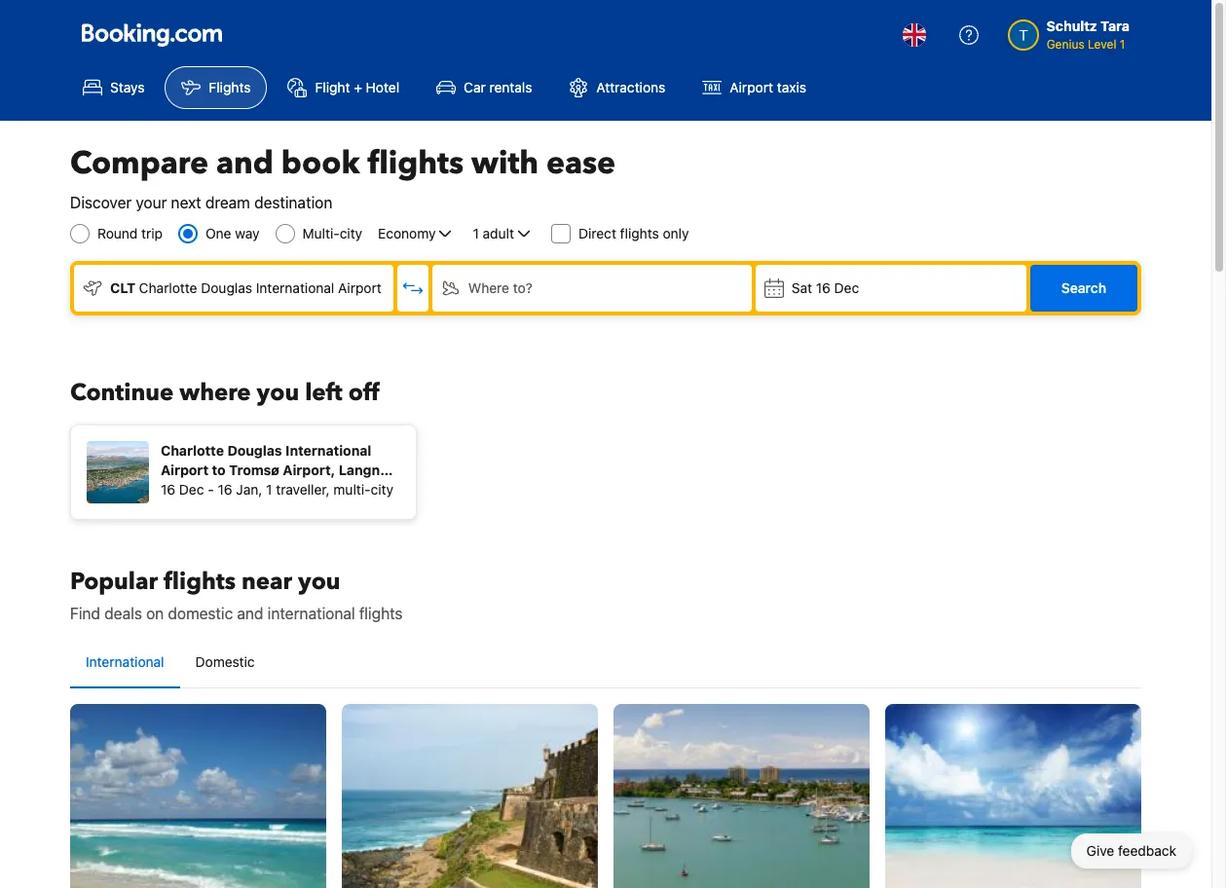 Task type: describe. For each thing, give the bounding box(es) containing it.
16 dec - 16 jan, 1 traveller, multi-city
[[161, 481, 393, 498]]

domestic button
[[180, 637, 270, 688]]

you inside popular flights near you find deals on domestic and international flights
[[298, 566, 340, 598]]

1 horizontal spatial 16
[[218, 481, 232, 498]]

charlotte to san juan image
[[342, 704, 598, 888]]

near
[[242, 566, 292, 598]]

1 adult button
[[471, 222, 536, 245]]

only
[[663, 225, 689, 242]]

taxis
[[777, 79, 806, 95]]

economy
[[378, 225, 436, 242]]

1 inside schultz tara genius level 1
[[1120, 37, 1125, 52]]

where
[[468, 280, 509, 296]]

popular
[[70, 566, 158, 598]]

one
[[206, 225, 231, 242]]

1 vertical spatial dec
[[179, 481, 204, 498]]

flight + hotel
[[315, 79, 399, 95]]

1 inside popup button
[[473, 225, 479, 242]]

next
[[171, 194, 201, 211]]

dream
[[205, 194, 250, 211]]

compare and book flights with ease discover your next dream destination
[[70, 142, 616, 211]]

compare
[[70, 142, 208, 185]]

sat 16 dec
[[792, 280, 859, 296]]

multi-
[[334, 481, 371, 498]]

way
[[235, 225, 260, 242]]

and inside "compare and book flights with ease discover your next dream destination"
[[216, 142, 274, 185]]

book
[[281, 142, 360, 185]]

multi-city
[[302, 225, 362, 242]]

where
[[179, 377, 251, 409]]

round trip
[[97, 225, 163, 242]]

on
[[146, 605, 164, 622]]

deals
[[104, 605, 142, 622]]

flights up domestic
[[164, 566, 236, 598]]

give feedback
[[1087, 843, 1177, 859]]

domestic
[[168, 605, 233, 622]]

stays link
[[66, 66, 161, 109]]

discover
[[70, 194, 132, 211]]

tara
[[1101, 18, 1130, 34]]

one way
[[206, 225, 260, 242]]

0 horizontal spatial airport
[[338, 280, 382, 296]]

destination
[[254, 194, 332, 211]]

clt charlotte douglas international airport
[[110, 280, 382, 296]]

douglas
[[201, 280, 252, 296]]

domestic
[[195, 654, 255, 670]]

traveller,
[[276, 481, 330, 498]]

sat 16 dec button
[[756, 265, 1027, 312]]

to?
[[513, 280, 533, 296]]

genius
[[1047, 37, 1085, 52]]

your
[[136, 194, 167, 211]]

hotel
[[366, 79, 399, 95]]

flight
[[315, 79, 350, 95]]

trip
[[141, 225, 163, 242]]

charlotte to montego bay image
[[614, 704, 870, 888]]

where to? button
[[432, 265, 752, 312]]

popular flights near you find deals on domestic and international flights
[[70, 566, 403, 622]]

rentals
[[489, 79, 532, 95]]

flights
[[209, 79, 251, 95]]

0 horizontal spatial city
[[340, 225, 362, 242]]

1 horizontal spatial international
[[256, 280, 334, 296]]

0 vertical spatial you
[[257, 377, 299, 409]]

international
[[268, 605, 355, 622]]

sat
[[792, 280, 812, 296]]

car rentals link
[[420, 66, 549, 109]]

adult
[[483, 225, 514, 242]]

charlotte
[[139, 280, 197, 296]]

search
[[1062, 280, 1107, 296]]

car rentals
[[464, 79, 532, 95]]

attractions link
[[553, 66, 682, 109]]

0 horizontal spatial 16
[[161, 481, 175, 498]]



Task type: vqa. For each thing, say whether or not it's contained in the screenshot.
the on
yes



Task type: locate. For each thing, give the bounding box(es) containing it.
0 vertical spatial dec
[[834, 280, 859, 296]]

give
[[1087, 843, 1115, 859]]

1 right the "jan,"
[[266, 481, 272, 498]]

airport inside airport taxis link
[[730, 79, 773, 95]]

off
[[348, 377, 379, 409]]

international inside button
[[86, 654, 164, 670]]

0 vertical spatial city
[[340, 225, 362, 242]]

you left left
[[257, 377, 299, 409]]

airport left taxis
[[730, 79, 773, 95]]

and inside popular flights near you find deals on domestic and international flights
[[237, 605, 263, 622]]

1 vertical spatial you
[[298, 566, 340, 598]]

multi-
[[302, 225, 340, 242]]

16 right -
[[218, 481, 232, 498]]

left
[[305, 377, 343, 409]]

give feedback button
[[1071, 834, 1192, 869]]

dec
[[834, 280, 859, 296], [179, 481, 204, 498]]

continue
[[70, 377, 174, 409]]

ease
[[546, 142, 616, 185]]

feedback
[[1118, 843, 1177, 859]]

city right traveller,
[[371, 481, 393, 498]]

1 down tara
[[1120, 37, 1125, 52]]

level
[[1088, 37, 1117, 52]]

-
[[208, 481, 214, 498]]

16 inside sat 16 dec dropdown button
[[816, 280, 831, 296]]

booking.com logo image
[[82, 23, 222, 46], [82, 23, 222, 46]]

and
[[216, 142, 274, 185], [237, 605, 263, 622]]

direct
[[579, 225, 616, 242]]

direct flights only
[[579, 225, 689, 242]]

1 vertical spatial city
[[371, 481, 393, 498]]

1 vertical spatial airport
[[338, 280, 382, 296]]

schultz tara genius level 1
[[1047, 18, 1130, 52]]

0 vertical spatial international
[[256, 280, 334, 296]]

1 vertical spatial and
[[237, 605, 263, 622]]

international down deals on the bottom of page
[[86, 654, 164, 670]]

search button
[[1031, 265, 1138, 312]]

airport
[[730, 79, 773, 95], [338, 280, 382, 296]]

0 horizontal spatial 1
[[266, 481, 272, 498]]

charlotte to punta cana image
[[885, 704, 1142, 888]]

1 vertical spatial international
[[86, 654, 164, 670]]

16
[[816, 280, 831, 296], [161, 481, 175, 498], [218, 481, 232, 498]]

with
[[471, 142, 539, 185]]

0 horizontal spatial dec
[[179, 481, 204, 498]]

flights inside "compare and book flights with ease discover your next dream destination"
[[368, 142, 464, 185]]

flights left only
[[620, 225, 659, 242]]

0 vertical spatial 1
[[1120, 37, 1125, 52]]

you up international
[[298, 566, 340, 598]]

you
[[257, 377, 299, 409], [298, 566, 340, 598]]

0 horizontal spatial international
[[86, 654, 164, 670]]

16 dec - 16 jan, 1 traveller, multi-city link
[[87, 430, 412, 504]]

international down "multi-"
[[256, 280, 334, 296]]

round
[[97, 225, 138, 242]]

and up dream
[[216, 142, 274, 185]]

jan,
[[236, 481, 262, 498]]

16 right sat
[[816, 280, 831, 296]]

tab list
[[70, 637, 1142, 690]]

where to?
[[468, 280, 533, 296]]

tab list containing international
[[70, 637, 1142, 690]]

charlotte to cancún image
[[70, 704, 326, 888]]

2 horizontal spatial 1
[[1120, 37, 1125, 52]]

city
[[340, 225, 362, 242], [371, 481, 393, 498]]

dec right sat
[[834, 280, 859, 296]]

+
[[354, 79, 362, 95]]

1 horizontal spatial airport
[[730, 79, 773, 95]]

find
[[70, 605, 100, 622]]

1 adult
[[473, 225, 514, 242]]

international button
[[70, 637, 180, 688]]

airport taxis
[[730, 79, 806, 95]]

flights up economy
[[368, 142, 464, 185]]

1
[[1120, 37, 1125, 52], [473, 225, 479, 242], [266, 481, 272, 498]]

clt
[[110, 280, 136, 296]]

and down near
[[237, 605, 263, 622]]

0 vertical spatial and
[[216, 142, 274, 185]]

attractions
[[597, 79, 666, 95]]

2 horizontal spatial 16
[[816, 280, 831, 296]]

1 horizontal spatial city
[[371, 481, 393, 498]]

flight + hotel link
[[271, 66, 416, 109]]

1 left adult
[[473, 225, 479, 242]]

city left economy
[[340, 225, 362, 242]]

continue where you left off
[[70, 377, 379, 409]]

1 horizontal spatial dec
[[834, 280, 859, 296]]

1 horizontal spatial 1
[[473, 225, 479, 242]]

0 vertical spatial airport
[[730, 79, 773, 95]]

dec inside dropdown button
[[834, 280, 859, 296]]

flights link
[[165, 66, 267, 109]]

airport down multi-city
[[338, 280, 382, 296]]

airport taxis link
[[686, 66, 823, 109]]

16 left -
[[161, 481, 175, 498]]

international
[[256, 280, 334, 296], [86, 654, 164, 670]]

car
[[464, 79, 486, 95]]

1 vertical spatial 1
[[473, 225, 479, 242]]

stays
[[110, 79, 145, 95]]

2 vertical spatial 1
[[266, 481, 272, 498]]

flights
[[368, 142, 464, 185], [620, 225, 659, 242], [164, 566, 236, 598], [359, 605, 403, 622]]

schultz
[[1047, 18, 1097, 34]]

dec left -
[[179, 481, 204, 498]]

flights right international
[[359, 605, 403, 622]]



